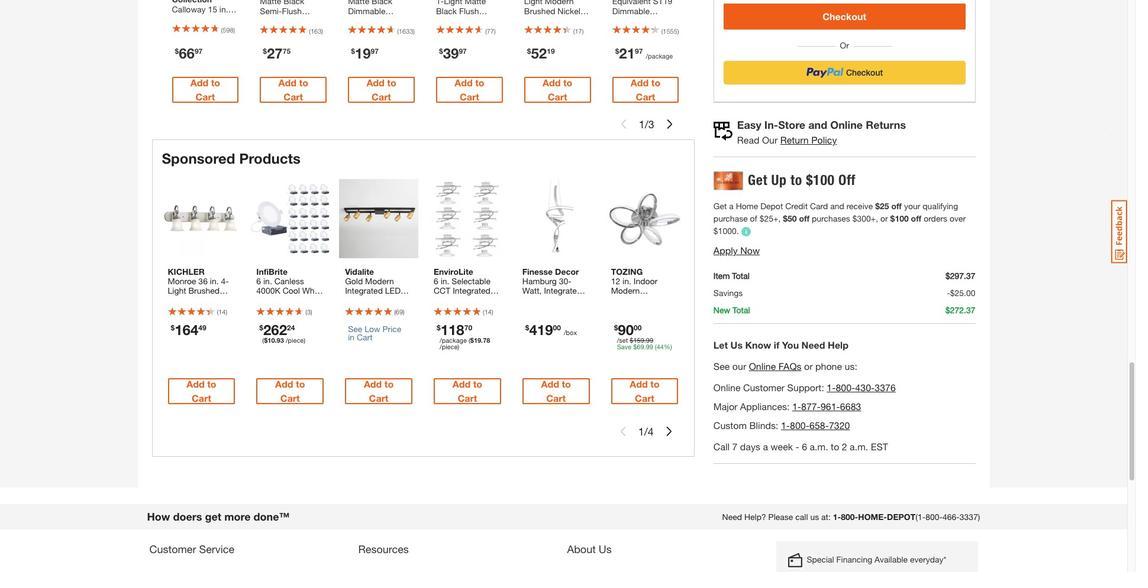Task type: locate. For each thing, give the bounding box(es) containing it.
your
[[904, 201, 920, 211]]

add down remote
[[630, 379, 648, 390]]

/package inside $ 118 70 /package ( $ 19 . 78 /piece )
[[440, 337, 467, 344]]

us right about
[[599, 543, 612, 556]]

0 horizontal spatial mount
[[194, 35, 218, 45]]

selectable up the wafer
[[452, 276, 491, 286]]

1 vertical spatial /
[[644, 425, 648, 438]]

1 14 from the left
[[218, 308, 226, 316]]

1 horizontal spatial new
[[453, 314, 469, 324]]

0 vertical spatial canless
[[274, 276, 304, 286]]

$ 118 70 /package ( $ 19 . 78 /piece )
[[437, 322, 490, 351]]

1 horizontal spatial construction
[[434, 324, 481, 334]]

flush down 'matte'
[[172, 35, 192, 45]]

credit
[[785, 201, 808, 211]]

1 vertical spatial a
[[763, 441, 768, 453]]

$ inside $ 21 97 /package
[[615, 47, 619, 56]]

flush up /set
[[611, 324, 631, 334]]

integrated inside tozing 12 in. indoor modern dimmable 1-light geometric linear integrated led flush mount ceiling light with remote control
[[611, 314, 649, 324]]

6 inside envirolite 6 in. selectable cct integrated led white canless wafer with new construction mounting frame, (6-pack) light kit
[[434, 276, 438, 286]]

6 inside infibrite 6 in. canless 4000k cool white 12w 1050lm thin new construction integrated led recessed light kit, wet rated (24 pack)
[[256, 276, 261, 286]]

2 horizontal spatial online
[[830, 118, 863, 131]]

in. inside kichler monroe 36 in. 4- light brushed nickel traditional bathroom vanity light with satin etched glass
[[210, 276, 219, 286]]

with inside tozing 12 in. indoor modern dimmable 1-light geometric linear integrated led flush mount ceiling light with remote control
[[659, 333, 675, 343]]

1 vertical spatial selectable
[[452, 276, 491, 286]]

0 vertical spatial need
[[802, 340, 825, 351]]

0 vertical spatial a
[[729, 201, 734, 211]]

in. inside envirolite 6 in. selectable cct integrated led white canless wafer with new construction mounting frame, (6-pack) light kit
[[441, 276, 449, 286]]

1 00 from the left
[[553, 324, 561, 332]]

white right cct
[[452, 295, 473, 305]]

800- up 6683
[[836, 382, 855, 393]]

led down the envirolite
[[434, 295, 449, 305]]

heads,
[[345, 324, 371, 334]]

0 vertical spatial mount
[[194, 35, 218, 45]]

our
[[762, 134, 778, 145]]

total right item
[[732, 271, 750, 281]]

/piece down 118
[[440, 343, 458, 351]]

(
[[221, 26, 223, 34], [309, 27, 311, 35], [397, 27, 399, 35], [485, 27, 487, 35], [573, 27, 575, 35], [661, 27, 663, 35], [217, 308, 218, 316], [306, 308, 307, 316], [394, 308, 396, 316], [483, 308, 484, 316], [262, 337, 264, 344], [469, 337, 470, 344], [655, 343, 657, 351]]

flush inside calloway 15 in. matte black selectable led flush mount
[[172, 35, 192, 45]]

3337)
[[960, 512, 980, 522]]

mount
[[194, 35, 218, 45], [633, 324, 657, 334]]

0 vertical spatial 3
[[648, 118, 654, 131]]

00 for 90
[[634, 324, 642, 332]]

6
[[256, 276, 261, 286], [434, 276, 438, 286], [802, 441, 807, 453]]

800- right depot
[[926, 512, 943, 522]]

our
[[732, 361, 746, 372]]

4-
[[221, 276, 229, 286]]

1 horizontal spatial -
[[947, 288, 950, 298]]

97 inside $ 39 97
[[459, 47, 467, 56]]

/package inside $ 21 97 /package
[[646, 52, 673, 60]]

1 horizontal spatial white
[[452, 295, 473, 305]]

1 horizontal spatial and
[[830, 201, 844, 211]]

light right 93
[[295, 333, 314, 343]]

available
[[875, 555, 908, 565]]

see left the our
[[714, 361, 730, 372]]

total down the savings
[[733, 305, 750, 315]]

mount up 159
[[633, 324, 657, 334]]

1 horizontal spatial need
[[802, 340, 825, 351]]

1 vertical spatial customer
[[149, 543, 196, 556]]

get left up
[[748, 171, 768, 188]]

1 vertical spatial get
[[714, 201, 727, 211]]

0 horizontal spatial 00
[[553, 324, 561, 332]]

12 in. indoor modern dimmable 1-light geometric linear integrated led flush mount ceiling light with remote control image
[[605, 179, 684, 259]]

00 for 419
[[553, 324, 561, 332]]

over
[[950, 213, 966, 223]]

658-
[[810, 420, 829, 431]]

need right you
[[802, 340, 825, 351]]

2 horizontal spatial 6
[[802, 441, 807, 453]]

online up major
[[714, 382, 741, 393]]

1- inside tozing 12 in. indoor modern dimmable 1-light geometric linear integrated led flush mount ceiling light with remote control
[[651, 295, 659, 305]]

0 vertical spatial online
[[830, 118, 863, 131]]

flush
[[172, 35, 192, 45], [611, 324, 631, 334]]

get up to $100 off
[[748, 171, 856, 188]]

week
[[771, 441, 793, 453]]

construction inside infibrite 6 in. canless 4000k cool white 12w 1050lm thin new construction integrated led recessed light kit, wet rated (24 pack)
[[256, 314, 304, 324]]

1 left the 4
[[638, 425, 644, 438]]

1- down indoor
[[651, 295, 659, 305]]

$ 27 75
[[263, 45, 291, 62]]

off down your
[[911, 213, 922, 223]]

next slide image
[[665, 120, 674, 129], [664, 427, 674, 437]]

hamburg
[[522, 276, 557, 286]]

a up purchase
[[729, 201, 734, 211]]

light right dimmable
[[659, 295, 677, 305]]

with up mounting
[[434, 314, 450, 324]]

0 vertical spatial /
[[645, 118, 648, 131]]

0 horizontal spatial selectable
[[172, 25, 211, 35]]

0 vertical spatial us
[[731, 340, 743, 351]]

52
[[531, 45, 547, 62]]

add down mounting
[[453, 379, 471, 390]]

total for item total
[[732, 271, 750, 281]]

monroe 36 in. 4-light brushed nickel traditional bathroom vanity light with satin etched glass image
[[162, 179, 241, 259]]

0 horizontal spatial canless
[[274, 276, 304, 286]]

canless inside infibrite 6 in. canless 4000k cool white 12w 1050lm thin new construction integrated led recessed light kit, wet rated (24 pack)
[[274, 276, 304, 286]]

14 down the traditional
[[218, 308, 226, 316]]

/piece down 24
[[286, 337, 304, 344]]

add down "$ 27 75"
[[278, 77, 297, 88]]

0 horizontal spatial get
[[714, 201, 727, 211]]

with
[[188, 314, 204, 324], [659, 333, 675, 343]]

0 vertical spatial total
[[732, 271, 750, 281]]

1 vertical spatial need
[[722, 512, 742, 522]]

4 97 from the left
[[635, 47, 643, 56]]

0 vertical spatial /package
[[646, 52, 673, 60]]

pack) inside envirolite 6 in. selectable cct integrated led white canless wafer with new construction mounting frame, (6-pack) light kit
[[444, 343, 464, 353]]

customer service
[[149, 543, 234, 556]]

this is the first slide image
[[619, 120, 628, 129]]

1- up 961-
[[827, 382, 836, 393]]

( inside $ 90 00 /set $ 159 . 99 save $ 69 . 99 ( 44 %)
[[655, 343, 657, 351]]

canless down cct
[[434, 305, 463, 315]]

1 horizontal spatial a
[[763, 441, 768, 453]]

see low price in cart button
[[348, 323, 409, 345]]

total for new total
[[733, 305, 750, 315]]

6 in. selectable cct integrated led white canless wafer with new construction mounting frame, (6-pack) light kit image
[[428, 179, 507, 259]]

gold modern integrated led fixed track light, with 42-watt six rotating gimbal heads, 3000k modern interior spotlight image
[[339, 179, 418, 259]]

1 horizontal spatial 69
[[637, 343, 644, 351]]

6 for 262
[[256, 276, 261, 286]]

0 horizontal spatial 6
[[256, 276, 261, 286]]

add down $ 419 00 /box
[[541, 379, 559, 390]]

fixed
[[345, 295, 365, 305]]

0 horizontal spatial online
[[714, 382, 741, 393]]

see inside see low price in cart
[[348, 325, 362, 335]]

961-
[[821, 401, 840, 412]]

flush inside tozing 12 in. indoor modern dimmable 1-light geometric linear integrated led flush mount ceiling light with remote control
[[611, 324, 631, 334]]

$ inside $ 52 19
[[527, 47, 531, 56]]

see down rotating
[[348, 325, 362, 335]]

00 left /box
[[553, 324, 561, 332]]

to
[[211, 77, 220, 88], [299, 77, 308, 88], [387, 77, 396, 88], [475, 77, 484, 88], [563, 77, 572, 88], [651, 77, 661, 88], [791, 171, 802, 188], [207, 379, 216, 390], [296, 379, 305, 390], [385, 379, 394, 390], [473, 379, 482, 390], [562, 379, 571, 390], [651, 379, 660, 390], [831, 441, 839, 453]]

1 vertical spatial with
[[659, 333, 675, 343]]

get
[[205, 511, 221, 524]]

2 97 from the left
[[371, 47, 379, 56]]

pack) down 10 in the left bottom of the page
[[256, 352, 277, 362]]

let us know if you need help
[[714, 340, 849, 351]]

( 14 ) down the traditional
[[217, 308, 227, 316]]

1 horizontal spatial or
[[881, 213, 888, 223]]

42-
[[364, 305, 377, 315]]

integrated
[[345, 286, 383, 296], [453, 286, 491, 296], [544, 286, 582, 296], [611, 314, 649, 324], [256, 324, 294, 334]]

major
[[714, 401, 738, 412]]

next slide image right 1 / 3
[[665, 120, 674, 129]]

this is the first slide image
[[618, 427, 628, 437]]

/ right this is the first slide icon
[[644, 425, 648, 438]]

0 horizontal spatial or
[[804, 361, 813, 372]]

0 horizontal spatial white
[[302, 286, 323, 296]]

apply now
[[714, 245, 760, 256]]

1 for 1 / 3
[[639, 118, 645, 131]]

/ for 4
[[644, 425, 648, 438]]

1 vertical spatial /package
[[440, 337, 467, 344]]

/package
[[646, 52, 673, 60], [440, 337, 467, 344]]

0 horizontal spatial /piece
[[286, 337, 304, 344]]

1 vertical spatial 69
[[637, 343, 644, 351]]

new total
[[714, 305, 750, 315]]

1 97 from the left
[[195, 47, 203, 56]]

call 7 days a week - 6 a.m. to 2 a.m. est
[[714, 441, 888, 453]]

$ inside $ 39 97
[[439, 47, 443, 56]]

$100 down your
[[890, 213, 909, 223]]

0 vertical spatial -
[[947, 288, 950, 298]]

1 horizontal spatial 3
[[648, 118, 654, 131]]

0 vertical spatial and
[[808, 118, 827, 131]]

led up watt
[[385, 286, 401, 296]]

$ inside $ 66 97
[[175, 47, 179, 56]]

0 horizontal spatial construction
[[256, 314, 304, 324]]

$ 90 00 /set $ 159 . 99 save $ 69 . 99 ( 44 %)
[[614, 322, 672, 351]]

white inside infibrite 6 in. canless 4000k cool white 12w 1050lm thin new construction integrated led recessed light kit, wet rated (24 pack)
[[302, 286, 323, 296]]

69 right save
[[637, 343, 644, 351]]

with left 42-
[[345, 305, 362, 315]]

430-
[[855, 382, 875, 393]]

need left help?
[[722, 512, 742, 522]]

integrated up 10 in the left bottom of the page
[[256, 324, 294, 334]]

97 inside $ 19 97
[[371, 47, 379, 56]]

0 horizontal spatial 69
[[396, 308, 403, 316]]

a.m. down 658-
[[810, 441, 828, 453]]

led up 44
[[651, 314, 667, 324]]

$ inside "$ 27 75"
[[263, 47, 267, 56]]

99 right 159
[[646, 337, 653, 344]]

1 vertical spatial or
[[804, 361, 813, 372]]

1 vertical spatial us
[[599, 543, 612, 556]]

- right week
[[796, 441, 799, 453]]

envirolite 6 in. selectable cct integrated led white canless wafer with new construction mounting frame, (6-pack) light kit
[[434, 267, 497, 353]]

off right $25
[[891, 201, 902, 211]]

36
[[198, 276, 208, 286]]

/package down ( 1555 )
[[646, 52, 673, 60]]

0 horizontal spatial pack)
[[256, 352, 277, 362]]

/piece inside the $ 262 24 ( $ 10 . 93 /piece )
[[286, 337, 304, 344]]

and up purchases
[[830, 201, 844, 211]]

next slide image right the 4
[[664, 427, 674, 437]]

/
[[645, 118, 648, 131], [644, 425, 648, 438]]

apply
[[714, 245, 738, 256]]

99 left 44
[[646, 343, 653, 351]]

$100 up card
[[806, 171, 835, 188]]

1 horizontal spatial selectable
[[452, 276, 491, 286]]

rated
[[288, 343, 310, 353]]

3 97 from the left
[[459, 47, 467, 56]]

in
[[348, 333, 354, 343]]

glass
[[196, 324, 217, 334]]

a.m. right 2
[[850, 441, 868, 453]]

led
[[213, 25, 229, 35], [385, 286, 401, 296], [434, 295, 449, 305], [651, 314, 667, 324], [296, 324, 312, 334]]

17
[[575, 27, 582, 35]]

/package for 21
[[646, 52, 673, 60]]

97
[[195, 47, 203, 56], [371, 47, 379, 56], [459, 47, 467, 56], [635, 47, 643, 56]]

14 up frame,
[[484, 308, 492, 316]]

selectable down 'matte'
[[172, 25, 211, 35]]

or for faqs
[[804, 361, 813, 372]]

( 14 ) up frame,
[[483, 308, 493, 316]]

1 horizontal spatial a.m.
[[850, 441, 868, 453]]

light down nickel
[[168, 314, 186, 324]]

1 horizontal spatial 6
[[434, 276, 438, 286]]

0 horizontal spatial flush
[[172, 35, 192, 45]]

$ 21 97 /package
[[615, 45, 673, 62]]

white
[[302, 286, 323, 296], [452, 295, 473, 305]]

0 vertical spatial $100
[[806, 171, 835, 188]]

/ right this is the first slide image
[[645, 118, 648, 131]]

pack) down 118
[[444, 343, 464, 353]]

customer
[[743, 382, 785, 393], [149, 543, 196, 556]]

with inside envirolite 6 in. selectable cct integrated led white canless wafer with new construction mounting frame, (6-pack) light kit
[[434, 314, 450, 324]]

rotating
[[345, 314, 376, 324]]

0 horizontal spatial /package
[[440, 337, 467, 344]]

0 horizontal spatial a.m.
[[810, 441, 828, 453]]

integrated inside envirolite 6 in. selectable cct integrated led white canless wafer with new construction mounting frame, (6-pack) light kit
[[453, 286, 491, 296]]

00 inside $ 90 00 /set $ 159 . 99 save $ 69 . 99 ( 44 %)
[[634, 324, 642, 332]]

163
[[311, 27, 322, 35]]

1 horizontal spatial pack)
[[444, 343, 464, 353]]

mounting
[[434, 333, 469, 343]]

0 vertical spatial selectable
[[172, 25, 211, 35]]

in. for modern
[[623, 276, 631, 286]]

1 ( 14 ) from the left
[[217, 308, 227, 316]]

us right let
[[731, 340, 743, 351]]

selectable inside envirolite 6 in. selectable cct integrated led white canless wafer with new construction mounting frame, (6-pack) light kit
[[452, 276, 491, 286]]

0 horizontal spatial us
[[599, 543, 612, 556]]

custom
[[714, 420, 747, 431]]

- down $297.37 on the right
[[947, 288, 950, 298]]

97 for 19
[[371, 47, 379, 56]]

2 total from the top
[[733, 305, 750, 315]]

1 right this is the first slide image
[[639, 118, 645, 131]]

118
[[441, 322, 464, 338]]

call
[[714, 441, 730, 453]]

customer down how
[[149, 543, 196, 556]]

add down spotlight
[[364, 379, 382, 390]]

0 horizontal spatial ( 14 )
[[217, 308, 227, 316]]

0 horizontal spatial with
[[188, 314, 204, 324]]

0 vertical spatial customer
[[743, 382, 785, 393]]

in. inside infibrite 6 in. canless 4000k cool white 12w 1050lm thin new construction integrated led recessed light kit, wet rated (24 pack)
[[263, 276, 272, 286]]

1 vertical spatial see
[[714, 361, 730, 372]]

kichler monroe 36 in. 4- light brushed nickel traditional bathroom vanity light with satin etched glass
[[168, 267, 231, 334]]

0 horizontal spatial 14
[[218, 308, 226, 316]]

est
[[871, 441, 888, 453]]

0 horizontal spatial off
[[799, 213, 810, 223]]

customer up appliances:
[[743, 382, 785, 393]]

light
[[168, 286, 186, 296], [659, 295, 677, 305], [168, 314, 186, 324], [295, 333, 314, 343], [639, 333, 657, 343], [467, 343, 485, 353]]

envirolite
[[434, 267, 473, 277]]

led right 24
[[296, 324, 312, 334]]

1 vertical spatial flush
[[611, 324, 631, 334]]

1 vertical spatial mount
[[633, 324, 657, 334]]

led down black
[[213, 25, 229, 35]]

0 vertical spatial or
[[881, 213, 888, 223]]

0 vertical spatial next slide image
[[665, 120, 674, 129]]

in. for cct
[[441, 276, 449, 286]]

2 00 from the left
[[634, 324, 642, 332]]

online down know
[[749, 361, 776, 372]]

14 for wafer
[[484, 308, 492, 316]]

1 horizontal spatial 19
[[474, 337, 481, 344]]

white right "cool"
[[302, 286, 323, 296]]

/piece inside $ 118 70 /package ( $ 19 . 78 /piece )
[[440, 343, 458, 351]]

0 horizontal spatial and
[[808, 118, 827, 131]]

integrated down 'vidalite'
[[345, 286, 383, 296]]

877-
[[801, 401, 821, 412]]

1 horizontal spatial /package
[[646, 52, 673, 60]]

recessed
[[256, 333, 293, 343]]

light inside infibrite 6 in. canless 4000k cool white 12w 1050lm thin new construction integrated led recessed light kit, wet rated (24 pack)
[[295, 333, 314, 343]]

a right days
[[763, 441, 768, 453]]

$ for 21
[[615, 47, 619, 56]]

in. inside calloway 15 in. matte black selectable led flush mount
[[219, 4, 228, 14]]

led inside vidalite gold modern integrated led fixed track light, with 42-watt six rotating gimbal heads, 3000k modern interior spotlight
[[385, 286, 401, 296]]

save
[[617, 343, 631, 351]]

brushed
[[188, 286, 220, 296]]

77
[[487, 27, 494, 35]]

1555
[[663, 27, 677, 35]]

purchase
[[714, 213, 748, 223]]

( 3 )
[[306, 308, 312, 316]]

0 vertical spatial flush
[[172, 35, 192, 45]]

or down $25
[[881, 213, 888, 223]]

0 vertical spatial get
[[748, 171, 768, 188]]

credit card icon image
[[714, 171, 743, 190]]

0 horizontal spatial need
[[722, 512, 742, 522]]

$ inside $ 19 97
[[351, 47, 355, 56]]

14
[[218, 308, 226, 316], [484, 308, 492, 316]]

integrated up the wafer
[[453, 286, 491, 296]]

or right faqs
[[804, 361, 813, 372]]

97 inside $ 66 97
[[195, 47, 203, 56]]

0 vertical spatial 1
[[639, 118, 645, 131]]

us
[[731, 340, 743, 351], [599, 543, 612, 556]]

0 horizontal spatial new
[[275, 305, 291, 315]]

1 horizontal spatial canless
[[434, 305, 463, 315]]

00 inside $ 419 00 /box
[[553, 324, 561, 332]]

integrated down decor
[[544, 286, 582, 296]]

hamburg 30-watt, integrated led, chrome pendant image
[[516, 179, 596, 259]]

0 vertical spatial with
[[188, 314, 204, 324]]

in. inside tozing 12 in. indoor modern dimmable 1-light geometric linear integrated led flush mount ceiling light with remote control
[[623, 276, 631, 286]]

canless up '1050lm'
[[274, 276, 304, 286]]

1 vertical spatial total
[[733, 305, 750, 315]]

chrome
[[543, 295, 572, 305]]

1 vertical spatial next slide image
[[664, 427, 674, 437]]

1 horizontal spatial ( 14 )
[[483, 308, 493, 316]]

/package down the 70
[[440, 337, 467, 344]]

sponsored products
[[162, 150, 300, 167]]

thin
[[256, 305, 272, 315]]

integrated down dimmable
[[611, 314, 649, 324]]

6683
[[840, 401, 861, 412]]

) inside $ 118 70 /package ( $ 19 . 78 /piece )
[[458, 343, 459, 351]]

mount down black
[[194, 35, 218, 45]]

$ inside $ 164 49
[[171, 324, 175, 332]]

19 inside $ 118 70 /package ( $ 19 . 78 /piece )
[[474, 337, 481, 344]]

00 up 159
[[634, 324, 642, 332]]

1 total from the top
[[732, 271, 750, 281]]

next slide image for 4
[[664, 427, 674, 437]]

and up policy
[[808, 118, 827, 131]]

light left %)
[[639, 333, 657, 343]]

0 horizontal spatial see
[[348, 325, 362, 335]]

1- right at:
[[833, 512, 841, 522]]

2 14 from the left
[[484, 308, 492, 316]]

online up policy
[[830, 118, 863, 131]]

get up purchase
[[714, 201, 727, 211]]

new inside infibrite 6 in. canless 4000k cool white 12w 1050lm thin new construction integrated led recessed light kit, wet rated (24 pack)
[[275, 305, 291, 315]]

modern inside tozing 12 in. indoor modern dimmable 1-light geometric linear integrated led flush mount ceiling light with remote control
[[611, 286, 640, 296]]

2 a.m. from the left
[[850, 441, 868, 453]]

everyday*
[[910, 555, 946, 565]]

custom blinds: 1-800-658-7320
[[714, 420, 850, 431]]

2 ( 14 ) from the left
[[483, 308, 493, 316]]

69 down light,
[[396, 308, 403, 316]]

1 horizontal spatial with
[[434, 314, 450, 324]]

mount inside tozing 12 in. indoor modern dimmable 1-light geometric linear integrated led flush mount ceiling light with remote control
[[633, 324, 657, 334]]

0 horizontal spatial -
[[796, 441, 799, 453]]

1 vertical spatial $100
[[890, 213, 909, 223]]

light left kit
[[467, 343, 485, 353]]

1 vertical spatial online
[[749, 361, 776, 372]]

-
[[947, 288, 950, 298], [796, 441, 799, 453]]

off down get a home depot credit card and receive $25 off
[[799, 213, 810, 223]]

1 horizontal spatial us
[[731, 340, 743, 351]]

0 horizontal spatial 3
[[307, 308, 311, 316]]

1 horizontal spatial mount
[[633, 324, 657, 334]]

0 horizontal spatial 19
[[355, 45, 371, 62]]

construction inside envirolite 6 in. selectable cct integrated led white canless wafer with new construction mounting frame, (6-pack) light kit
[[434, 324, 481, 334]]

$ for 66
[[175, 47, 179, 56]]

a
[[729, 201, 734, 211], [763, 441, 768, 453]]

in. for black
[[219, 4, 228, 14]]

$ inside $ 419 00 /box
[[525, 324, 529, 332]]

help
[[828, 340, 849, 351]]

geometric
[[611, 305, 650, 315]]

and inside easy in-store and online returns read our return policy
[[808, 118, 827, 131]]



Task type: vqa. For each thing, say whether or not it's contained in the screenshot.
New Total
yes



Task type: describe. For each thing, give the bounding box(es) containing it.
call
[[795, 512, 808, 522]]

off
[[839, 171, 856, 188]]

led inside infibrite 6 in. canless 4000k cool white 12w 1050lm thin new construction integrated led recessed light kit, wet rated (24 pack)
[[296, 324, 312, 334]]

$25+,
[[760, 213, 781, 223]]

price
[[383, 325, 401, 335]]

$ 164 49
[[171, 322, 206, 338]]

2 horizontal spatial off
[[911, 213, 922, 223]]

19 inside $ 52 19
[[547, 47, 555, 56]]

1 a.m. from the left
[[810, 441, 828, 453]]

419
[[529, 322, 553, 338]]

$ for 262
[[259, 324, 263, 332]]

1 horizontal spatial $100
[[890, 213, 909, 223]]

us for about
[[599, 543, 612, 556]]

$1000.
[[714, 226, 739, 236]]

pack) inside infibrite 6 in. canless 4000k cool white 12w 1050lm thin new construction integrated led recessed light kit, wet rated (24 pack)
[[256, 352, 277, 362]]

$50
[[783, 213, 797, 223]]

598
[[223, 26, 233, 34]]

add down $ 66 97
[[190, 77, 208, 88]]

integrated inside finesse decor hamburg 30- watt, integrated led, chrome pendant
[[544, 286, 582, 296]]

with inside vidalite gold modern integrated led fixed track light, with 42-watt six rotating gimbal heads, 3000k modern interior spotlight
[[345, 305, 362, 315]]

$ 52 19
[[527, 45, 555, 62]]

800- right at:
[[841, 512, 858, 522]]

10
[[268, 337, 275, 344]]

light up "bathroom"
[[168, 286, 186, 296]]

/set
[[617, 337, 628, 344]]

us:
[[845, 361, 857, 372]]

cool
[[283, 286, 300, 296]]

mount inside calloway 15 in. matte black selectable led flush mount
[[194, 35, 218, 45]]

800- up call 7 days a week - 6 a.m. to 2 a.m. est
[[790, 420, 810, 431]]

2 vertical spatial online
[[714, 382, 741, 393]]

14 for bathroom
[[218, 308, 226, 316]]

1 99 from the top
[[646, 337, 653, 344]]

. inside $ 118 70 /package ( $ 19 . 78 /piece )
[[481, 337, 483, 344]]

special
[[807, 555, 834, 565]]

1 vertical spatial and
[[830, 201, 844, 211]]

light inside envirolite 6 in. selectable cct integrated led white canless wafer with new construction mounting frame, (6-pack) light kit
[[467, 343, 485, 353]]

cart inside see low price in cart
[[357, 333, 373, 343]]

1- down major appliances: 1-877-961-6683
[[781, 420, 790, 431]]

12
[[611, 276, 620, 286]]

of
[[750, 213, 757, 223]]

6 for 118
[[434, 276, 438, 286]]

see for see our online faqs or phone us:
[[714, 361, 730, 372]]

led inside envirolite 6 in. selectable cct integrated led white canless wafer with new construction mounting frame, (6-pack) light kit
[[434, 295, 449, 305]]

( 14 ) for bathroom
[[217, 308, 227, 316]]

466-
[[943, 512, 960, 522]]

decor
[[555, 267, 579, 277]]

nickel
[[168, 295, 191, 305]]

add down $ 164 49 at the bottom of the page
[[187, 379, 205, 390]]

new inside envirolite 6 in. selectable cct integrated led white canless wafer with new construction mounting frame, (6-pack) light kit
[[453, 314, 469, 324]]

add down wet
[[275, 379, 293, 390]]

white inside envirolite 6 in. selectable cct integrated led white canless wafer with new construction mounting frame, (6-pack) light kit
[[452, 295, 473, 305]]

us for let
[[731, 340, 743, 351]]

$ for 19
[[351, 47, 355, 56]]

led,
[[522, 295, 540, 305]]

about us
[[567, 543, 612, 556]]

kit,
[[256, 343, 269, 353]]

$ for 118
[[437, 324, 441, 332]]

credit offer details image
[[741, 227, 751, 237]]

add down $ 21 97 /package
[[631, 77, 649, 88]]

integrated inside vidalite gold modern integrated led fixed track light, with 42-watt six rotating gimbal heads, 3000k modern interior spotlight
[[345, 286, 383, 296]]

see low price in cart
[[348, 325, 401, 343]]

30-
[[559, 276, 571, 286]]

checkout button
[[724, 3, 965, 29]]

next slide image for 3
[[665, 120, 674, 129]]

easy in-store and online returns read our return policy
[[737, 118, 906, 145]]

help?
[[744, 512, 766, 522]]

policy
[[811, 134, 837, 145]]

add down $ 52 19
[[543, 77, 561, 88]]

checkout
[[823, 10, 866, 22]]

faqs
[[779, 361, 802, 372]]

$ 262 24 ( $ 10 . 93 /piece )
[[259, 322, 305, 344]]

7
[[732, 441, 738, 453]]

wafer
[[466, 305, 487, 315]]

$ for 27
[[263, 47, 267, 56]]

online customer support: 1-800-430-3376
[[714, 382, 896, 393]]

97 for 39
[[459, 47, 467, 56]]

read
[[737, 134, 759, 145]]

or for $300+,
[[881, 213, 888, 223]]

tozing
[[611, 267, 643, 277]]

( 14 ) for wafer
[[483, 308, 493, 316]]

led inside tozing 12 in. indoor modern dimmable 1-light geometric linear integrated led flush mount ceiling light with remote control
[[651, 314, 667, 324]]

$ for 39
[[439, 47, 443, 56]]

pendant
[[522, 305, 553, 315]]

orders
[[924, 213, 947, 223]]

add down $ 39 97
[[455, 77, 473, 88]]

(1-
[[916, 512, 926, 522]]

depot
[[887, 512, 916, 522]]

canless inside envirolite 6 in. selectable cct integrated led white canless wafer with new construction mounting frame, (6-pack) light kit
[[434, 305, 463, 315]]

sponsored
[[162, 150, 235, 167]]

see for see low price in cart
[[348, 325, 362, 335]]

wet
[[271, 343, 285, 353]]

1 horizontal spatial customer
[[743, 382, 785, 393]]

item
[[714, 271, 730, 281]]

how doers get more done™
[[147, 511, 290, 524]]

vanity
[[207, 305, 229, 315]]

1 horizontal spatial online
[[749, 361, 776, 372]]

if
[[774, 340, 779, 351]]

days
[[740, 441, 760, 453]]

2 horizontal spatial new
[[714, 305, 730, 315]]

track
[[368, 295, 388, 305]]

) inside the $ 262 24 ( $ 10 . 93 /piece )
[[304, 337, 305, 344]]

selectable inside calloway 15 in. matte black selectable led flush mount
[[172, 25, 211, 35]]

get for get up to $100 off
[[748, 171, 768, 188]]

1 vertical spatial -
[[796, 441, 799, 453]]

returns
[[866, 118, 906, 131]]

at:
[[821, 512, 831, 522]]

/package for 118
[[440, 337, 467, 344]]

( inside $ 118 70 /package ( $ 19 . 78 /piece )
[[469, 337, 470, 344]]

262
[[263, 322, 287, 338]]

$297.37
[[946, 271, 976, 281]]

store
[[778, 118, 805, 131]]

add down $ 19 97
[[367, 77, 385, 88]]

27
[[267, 45, 283, 62]]

return policy link
[[780, 134, 837, 145]]

0 vertical spatial 69
[[396, 308, 403, 316]]

1 vertical spatial 3
[[307, 308, 311, 316]]

(24
[[312, 343, 323, 353]]

( 1633 )
[[397, 27, 415, 35]]

0 horizontal spatial $100
[[806, 171, 835, 188]]

in. for 4000k
[[263, 276, 272, 286]]

$ for 164
[[171, 324, 175, 332]]

with inside kichler monroe 36 in. 4- light brushed nickel traditional bathroom vanity light with satin etched glass
[[188, 314, 204, 324]]

watt,
[[522, 286, 542, 296]]

us
[[810, 512, 819, 522]]

easy
[[737, 118, 761, 131]]

etched
[[168, 324, 194, 334]]

6 in. canless 4000k cool white 12w 1050lm thin new construction integrated led recessed light kit, wet rated (24 pack) image
[[251, 179, 330, 259]]

1 for 1 / 4
[[638, 425, 644, 438]]

financing
[[836, 555, 872, 565]]

/ for 3
[[645, 118, 648, 131]]

1 horizontal spatial off
[[891, 201, 902, 211]]

up
[[771, 171, 787, 188]]

$ for 90
[[614, 324, 618, 332]]

1- down online customer support: 1-800-430-3376
[[792, 401, 801, 412]]

qualifying
[[923, 201, 958, 211]]

let
[[714, 340, 728, 351]]

$ for 419
[[525, 324, 529, 332]]

feedback link image
[[1111, 200, 1127, 264]]

blinds:
[[750, 420, 778, 431]]

integrated inside infibrite 6 in. canless 4000k cool white 12w 1050lm thin new construction integrated led recessed light kit, wet rated (24 pack)
[[256, 324, 294, 334]]

39
[[443, 45, 459, 62]]

75
[[283, 47, 291, 56]]

get for get a home depot credit card and receive $25 off
[[714, 201, 727, 211]]

69 inside $ 90 00 /set $ 159 . 99 save $ 69 . 99 ( 44 %)
[[637, 343, 644, 351]]

in-
[[764, 118, 778, 131]]

97 for 66
[[195, 47, 203, 56]]

- $25.00
[[947, 288, 976, 298]]

1 / 3
[[639, 118, 654, 131]]

$ for 52
[[527, 47, 531, 56]]

done™
[[254, 511, 290, 524]]

97 inside $ 21 97 /package
[[635, 47, 643, 56]]

finesse
[[522, 267, 553, 277]]

90
[[618, 322, 634, 338]]

2 99 from the top
[[646, 343, 653, 351]]

0 horizontal spatial customer
[[149, 543, 196, 556]]

12w
[[256, 295, 273, 305]]

remote
[[611, 343, 640, 353]]

about
[[567, 543, 596, 556]]

dimmable
[[611, 295, 649, 305]]

( inside the $ 262 24 ( $ 10 . 93 /piece )
[[262, 337, 264, 344]]

online inside easy in-store and online returns read our return policy
[[830, 118, 863, 131]]

appliances:
[[740, 401, 790, 412]]

savings
[[714, 288, 743, 298]]

watt
[[377, 305, 394, 315]]

bathroom
[[168, 305, 204, 315]]

or
[[835, 40, 854, 50]]

led inside calloway 15 in. matte black selectable led flush mount
[[213, 25, 229, 35]]

. inside the $ 262 24 ( $ 10 . 93 /piece )
[[275, 337, 277, 344]]

0 horizontal spatial a
[[729, 201, 734, 211]]

depot
[[761, 201, 783, 211]]

home
[[736, 201, 758, 211]]

( 77 )
[[485, 27, 496, 35]]



